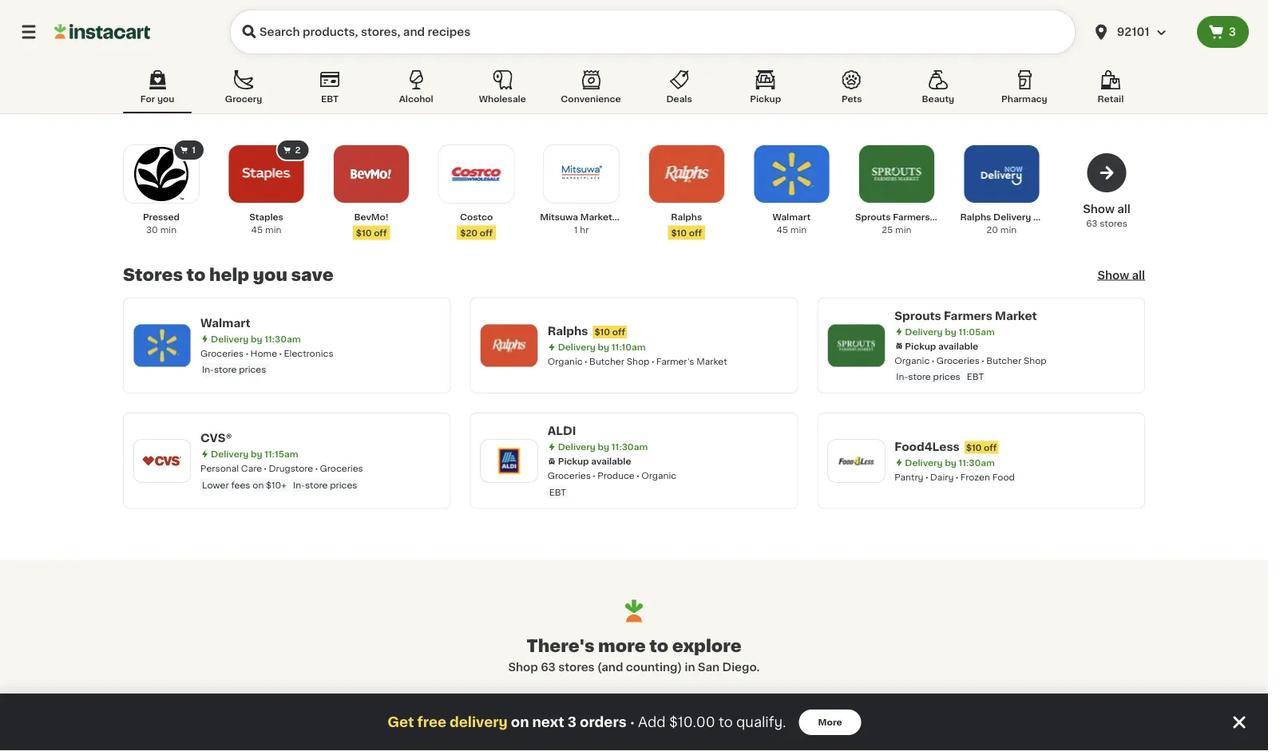 Task type: locate. For each thing, give the bounding box(es) containing it.
show
[[1083, 204, 1115, 215], [1098, 270, 1129, 281]]

1 horizontal spatial pickup
[[750, 95, 781, 103]]

available
[[938, 342, 978, 351], [591, 457, 631, 466]]

prices
[[239, 365, 266, 374], [933, 373, 960, 381], [330, 481, 357, 490]]

dairy
[[930, 473, 954, 481]]

0 horizontal spatial 45
[[251, 226, 263, 234]]

to inside there's more to explore shop 63 stores (and counting) in san diego.
[[649, 638, 669, 655]]

min inside walmart 45 min
[[790, 226, 807, 234]]

grocery button
[[209, 67, 278, 113]]

1 vertical spatial available
[[591, 457, 631, 466]]

ralphs $10 off up delivery by 11:10am
[[548, 326, 625, 337]]

45 for walmart 45 min
[[776, 226, 788, 234]]

in- right the walmart logo
[[202, 365, 214, 374]]

stores down there's
[[558, 662, 595, 673]]

1 vertical spatial you
[[253, 267, 287, 283]]

0 horizontal spatial store
[[214, 365, 237, 374]]

1 vertical spatial delivery by 11:30am
[[558, 443, 648, 452]]

pickup inside button
[[750, 95, 781, 103]]

delivery by 11:30am up pantry dairy frozen food
[[905, 458, 995, 467]]

shop categories tab list
[[123, 67, 1145, 113]]

3 min from the left
[[790, 226, 807, 234]]

groceries inside groceries home electronics in-store prices
[[200, 349, 244, 358]]

in- down drugstore
[[293, 481, 305, 490]]

delivery by 11:30am
[[211, 335, 301, 343], [558, 443, 648, 452], [905, 458, 995, 467]]

alcohol
[[399, 95, 433, 103]]

45 for staples 45 min
[[251, 226, 263, 234]]

by for walmart
[[251, 335, 262, 343]]

63 right now
[[1086, 219, 1098, 228]]

1 horizontal spatial 3
[[1229, 26, 1236, 38]]

5 min from the left
[[1000, 226, 1017, 234]]

pharmacy button
[[990, 67, 1059, 113]]

pickup available down delivery by 11:05am
[[905, 342, 978, 351]]

sprouts farmers market logo image
[[836, 325, 877, 366]]

butcher inside "organic groceries butcher shop in-store prices ebt"
[[986, 356, 1021, 365]]

0 horizontal spatial butcher
[[589, 357, 624, 366]]

0 horizontal spatial organic
[[548, 357, 583, 366]]

ralphs inside ralphs delivery now 20 min
[[960, 213, 991, 222]]

walmart for walmart 45 min
[[773, 213, 811, 222]]

1 horizontal spatial organic
[[641, 472, 676, 480]]

delivery up 20
[[993, 213, 1031, 222]]

0 vertical spatial 11:30am
[[264, 335, 301, 343]]

off for ralphs
[[689, 228, 702, 237]]

2 horizontal spatial delivery by 11:30am
[[905, 458, 995, 467]]

0 horizontal spatial 63
[[541, 662, 556, 673]]

1 horizontal spatial delivery by 11:30am
[[558, 443, 648, 452]]

3 button
[[1197, 16, 1249, 48]]

all for show all 63 stores
[[1117, 204, 1131, 215]]

walmart logo image
[[141, 325, 183, 366]]

ralphs down ralphs image
[[671, 213, 702, 222]]

market for sprouts farmers market
[[995, 310, 1037, 321]]

for you button
[[123, 67, 192, 113]]

off for costco
[[480, 228, 493, 237]]

2 horizontal spatial ralphs
[[960, 213, 991, 222]]

sprouts farmers market
[[895, 310, 1037, 321]]

0 horizontal spatial farmers
[[893, 213, 930, 222]]

2 horizontal spatial shop
[[1024, 356, 1047, 365]]

market inside sprouts farmers market 25 min
[[932, 213, 964, 222]]

delivery up groceries home electronics in-store prices
[[211, 335, 249, 343]]

groceries right drugstore
[[320, 464, 363, 473]]

groceries down "aldi"
[[548, 472, 591, 480]]

4 min from the left
[[895, 226, 912, 234]]

0 vertical spatial pickup available
[[905, 342, 978, 351]]

delivery for aldi logo
[[558, 443, 596, 452]]

prices down delivery by 11:05am
[[933, 373, 960, 381]]

ralphs delivery now 20 min
[[960, 213, 1054, 234]]

walmart down "walmart" image
[[773, 213, 811, 222]]

ebt inside ebt 'button'
[[321, 95, 339, 103]]

2 min from the left
[[265, 226, 281, 234]]

to right $10.00
[[719, 716, 733, 729]]

shop inside there's more to explore shop 63 stores (and counting) in san diego.
[[508, 662, 538, 673]]

mitsuwa marketplace 1 hr
[[540, 213, 637, 234]]

organic right the produce
[[641, 472, 676, 480]]

11:30am up frozen
[[959, 458, 995, 467]]

0 vertical spatial to
[[187, 267, 206, 283]]

2 vertical spatial ebt
[[549, 488, 566, 497]]

sprouts up 25
[[855, 213, 891, 222]]

delivery inside ralphs delivery now 20 min
[[993, 213, 1031, 222]]

min inside ralphs delivery now 20 min
[[1000, 226, 1017, 234]]

11:30am up the produce
[[612, 443, 648, 452]]

0 vertical spatial 63
[[1086, 219, 1098, 228]]

save
[[291, 267, 333, 283]]

0 horizontal spatial ebt
[[321, 95, 339, 103]]

delivery down sprouts farmers market
[[905, 327, 943, 336]]

1 vertical spatial walmart
[[200, 317, 251, 329]]

to left 'help'
[[187, 267, 206, 283]]

0 vertical spatial market
[[932, 213, 964, 222]]

sprouts farmers market image
[[870, 147, 924, 201]]

92101 button
[[1082, 10, 1197, 54], [1091, 10, 1187, 54]]

1 horizontal spatial ralphs $10 off
[[671, 213, 702, 237]]

min for staples 45 min
[[265, 226, 281, 234]]

delivery up personal at the bottom of page
[[211, 450, 249, 459]]

personal care drugstore groceries lower fees on $10+ in-store prices
[[200, 464, 363, 490]]

to inside treatment tracker modal dialog
[[719, 716, 733, 729]]

pickup down "aldi"
[[558, 457, 589, 466]]

delivery by 11:30am up home
[[211, 335, 301, 343]]

$10 inside bevmo! $10 off
[[356, 228, 372, 237]]

11:30am
[[264, 335, 301, 343], [612, 443, 648, 452], [959, 458, 995, 467]]

1 horizontal spatial ralphs
[[671, 213, 702, 222]]

on inside personal care drugstore groceries lower fees on $10+ in-store prices
[[253, 481, 264, 490]]

0 vertical spatial ralphs $10 off
[[671, 213, 702, 237]]

farmers inside sprouts farmers market 25 min
[[893, 213, 930, 222]]

organic
[[895, 356, 930, 365], [548, 357, 583, 366], [641, 472, 676, 480]]

bevmo!
[[354, 213, 389, 222]]

1 horizontal spatial shop
[[627, 357, 650, 366]]

2 vertical spatial 11:30am
[[959, 458, 995, 467]]

2 horizontal spatial in-
[[896, 373, 908, 381]]

63 inside show all 63 stores
[[1086, 219, 1098, 228]]

farmers for sprouts farmers market
[[944, 310, 992, 321]]

on
[[253, 481, 264, 490], [511, 716, 529, 729]]

1 vertical spatial pickup
[[905, 342, 936, 351]]

ebt
[[321, 95, 339, 103], [967, 373, 984, 381], [549, 488, 566, 497]]

$10 up frozen
[[966, 443, 982, 452]]

1 92101 button from the left
[[1082, 10, 1197, 54]]

1 min from the left
[[160, 226, 177, 234]]

all inside show all 63 stores
[[1117, 204, 1131, 215]]

$10 down bevmo!
[[356, 228, 372, 237]]

all
[[1117, 204, 1131, 215], [1132, 270, 1145, 281], [623, 705, 637, 716]]

0 horizontal spatial prices
[[239, 365, 266, 374]]

1 vertical spatial market
[[995, 310, 1037, 321]]

san
[[698, 662, 720, 673]]

1 horizontal spatial 63
[[1086, 219, 1098, 228]]

on right fees
[[253, 481, 264, 490]]

in- inside personal care drugstore groceries lower fees on $10+ in-store prices
[[293, 481, 305, 490]]

min for walmart 45 min
[[790, 226, 807, 234]]

ralphs up delivery by 11:10am
[[548, 326, 588, 337]]

groceries
[[200, 349, 244, 358], [936, 356, 980, 365], [320, 464, 363, 473], [548, 472, 591, 480]]

you right 'help'
[[253, 267, 287, 283]]

min down pressed in the left of the page
[[160, 226, 177, 234]]

0 vertical spatial stores
[[1100, 219, 1127, 228]]

45 inside staples 45 min
[[251, 226, 263, 234]]

show all 63 stores
[[1083, 204, 1131, 228]]

all inside button
[[623, 705, 637, 716]]

None search field
[[230, 10, 1075, 54]]

off inside bevmo! $10 off
[[374, 228, 387, 237]]

1 horizontal spatial you
[[253, 267, 287, 283]]

for you
[[140, 95, 174, 103]]

butcher
[[986, 356, 1021, 365], [589, 357, 624, 366]]

11:30am up home
[[264, 335, 301, 343]]

1 horizontal spatial prices
[[330, 481, 357, 490]]

1 horizontal spatial store
[[305, 481, 328, 490]]

store down delivery by 11:05am
[[908, 373, 931, 381]]

1 horizontal spatial stores
[[639, 705, 676, 716]]

2 vertical spatial pickup
[[558, 457, 589, 466]]

45 down 'staples'
[[251, 226, 263, 234]]

1 vertical spatial 3
[[568, 716, 577, 729]]

1 vertical spatial 11:30am
[[612, 443, 648, 452]]

off up 11:10am
[[612, 328, 625, 336]]

3 inside treatment tracker modal dialog
[[568, 716, 577, 729]]

1 vertical spatial 63
[[541, 662, 556, 673]]

0 vertical spatial all
[[1117, 204, 1131, 215]]

organic down delivery by 11:05am
[[895, 356, 930, 365]]

min for pressed 30 min
[[160, 226, 177, 234]]

3
[[1229, 26, 1236, 38], [568, 716, 577, 729]]

prices down home
[[239, 365, 266, 374]]

frozen
[[960, 473, 990, 481]]

1 horizontal spatial butcher
[[986, 356, 1021, 365]]

show inside show all 63 stores
[[1083, 204, 1115, 215]]

in- down delivery by 11:05am
[[896, 373, 908, 381]]

1 horizontal spatial on
[[511, 716, 529, 729]]

groceries down delivery by 11:05am
[[936, 356, 980, 365]]

0 vertical spatial 1
[[192, 146, 196, 155]]

marketplace
[[580, 213, 637, 222]]

pickup available up the produce
[[558, 457, 631, 466]]

on left next
[[511, 716, 529, 729]]

show all button
[[1098, 267, 1145, 283]]

ebt inside "organic groceries butcher shop in-store prices ebt"
[[967, 373, 984, 381]]

store
[[214, 365, 237, 374], [908, 373, 931, 381], [305, 481, 328, 490]]

ralphs
[[671, 213, 702, 222], [960, 213, 991, 222], [548, 326, 588, 337]]

butcher down delivery by 11:10am
[[589, 357, 624, 366]]

stores up add
[[639, 705, 676, 716]]

0 vertical spatial available
[[938, 342, 978, 351]]

min down "walmart" image
[[790, 226, 807, 234]]

delivery down food4less
[[905, 458, 943, 467]]

convenience
[[561, 95, 621, 103]]

shop inside "organic groceries butcher shop in-store prices ebt"
[[1024, 356, 1047, 365]]

1 vertical spatial ralphs $10 off
[[548, 326, 625, 337]]

delivery by 11:05am
[[905, 327, 995, 336]]

by down sprouts farmers market
[[945, 327, 957, 336]]

available up the produce
[[591, 457, 631, 466]]

stores
[[123, 267, 183, 283]]

ralphs $10 off down ralphs image
[[671, 213, 702, 237]]

prices inside "organic groceries butcher shop in-store prices ebt"
[[933, 373, 960, 381]]

1 horizontal spatial in-
[[293, 481, 305, 490]]

0 vertical spatial delivery by 11:30am
[[211, 335, 301, 343]]

store down drugstore
[[305, 481, 328, 490]]

view all stores link
[[568, 694, 700, 726]]

delivery
[[993, 213, 1031, 222], [905, 327, 943, 336], [211, 335, 249, 343], [558, 343, 596, 352], [558, 443, 596, 452], [211, 450, 249, 459], [905, 458, 943, 467]]

0 horizontal spatial 11:30am
[[264, 335, 301, 343]]

2 vertical spatial delivery by 11:30am
[[905, 458, 995, 467]]

min right 20
[[1000, 226, 1017, 234]]

2 horizontal spatial ebt
[[967, 373, 984, 381]]

alcohol button
[[382, 67, 451, 113]]

2 horizontal spatial stores
[[1100, 219, 1127, 228]]

pickup available for sprouts farmers market
[[905, 342, 978, 351]]

beauty button
[[904, 67, 972, 113]]

min inside pressed 30 min
[[160, 226, 177, 234]]

0 horizontal spatial all
[[623, 705, 637, 716]]

1 horizontal spatial all
[[1117, 204, 1131, 215]]

counting)
[[626, 662, 682, 673]]

bevmo! $10 off
[[354, 213, 389, 237]]

1 left hr
[[574, 226, 578, 234]]

0 horizontal spatial shop
[[508, 662, 538, 673]]

2 vertical spatial all
[[623, 705, 637, 716]]

0 vertical spatial walmart
[[773, 213, 811, 222]]

2 horizontal spatial prices
[[933, 373, 960, 381]]

stores up 'show all' "popup button"
[[1100, 219, 1127, 228]]

pickup up "walmart" image
[[750, 95, 781, 103]]

0 horizontal spatial sprouts
[[855, 213, 891, 222]]

retail button
[[1076, 67, 1145, 113]]

1 horizontal spatial sprouts
[[895, 310, 941, 321]]

11:15am
[[264, 450, 298, 459]]

2 horizontal spatial 11:30am
[[959, 458, 995, 467]]

hr
[[580, 226, 589, 234]]

to up counting)
[[649, 638, 669, 655]]

1 horizontal spatial market
[[932, 213, 964, 222]]

farmers up 11:05am
[[944, 310, 992, 321]]

min inside staples 45 min
[[265, 226, 281, 234]]

1 horizontal spatial 1
[[574, 226, 578, 234]]

organic inside the "groceries produce organic ebt"
[[641, 472, 676, 480]]

1 vertical spatial stores
[[558, 662, 595, 673]]

off inside the food4less $10 off
[[984, 443, 997, 452]]

2
[[295, 146, 301, 155]]

0 vertical spatial on
[[253, 481, 264, 490]]

0 horizontal spatial ralphs $10 off
[[548, 326, 625, 337]]

0 horizontal spatial walmart
[[200, 317, 251, 329]]

0 horizontal spatial you
[[157, 95, 174, 103]]

you right for
[[157, 95, 174, 103]]

1 vertical spatial on
[[511, 716, 529, 729]]

ebt button
[[296, 67, 364, 113]]

cvs® logo image
[[141, 440, 183, 482]]

delivery left 11:10am
[[558, 343, 596, 352]]

2 horizontal spatial organic
[[895, 356, 930, 365]]

stores to help you save tab panel
[[115, 139, 1153, 509]]

1 horizontal spatial farmers
[[944, 310, 992, 321]]

1 right pressed image at top left
[[192, 146, 196, 155]]

2 horizontal spatial market
[[995, 310, 1037, 321]]

delivery by 11:30am for aldi
[[558, 443, 648, 452]]

0 vertical spatial you
[[157, 95, 174, 103]]

2 horizontal spatial pickup
[[905, 342, 936, 351]]

0 horizontal spatial 1
[[192, 146, 196, 155]]

available down delivery by 11:05am
[[938, 342, 978, 351]]

1 45 from the left
[[251, 226, 263, 234]]

0 vertical spatial show
[[1083, 204, 1115, 215]]

show down show all 63 stores
[[1098, 270, 1129, 281]]

0 vertical spatial farmers
[[893, 213, 930, 222]]

45 inside walmart 45 min
[[776, 226, 788, 234]]

delivery for the sprouts farmers market logo
[[905, 327, 943, 336]]

0 horizontal spatial in-
[[202, 365, 214, 374]]

45 down "walmart" image
[[776, 226, 788, 234]]

off right $20
[[480, 228, 493, 237]]

2 horizontal spatial to
[[719, 716, 733, 729]]

off inside costco $20 off
[[480, 228, 493, 237]]

there's more to explore shop 63 stores (and counting) in san diego.
[[508, 638, 760, 673]]

staples
[[249, 213, 283, 222]]

ralphs image
[[659, 147, 714, 201]]

delivery by 11:30am up the produce
[[558, 443, 648, 452]]

0 horizontal spatial stores
[[558, 662, 595, 673]]

show right now
[[1083, 204, 1115, 215]]

farmers up 25
[[893, 213, 930, 222]]

2 vertical spatial stores
[[639, 705, 676, 716]]

organic groceries butcher shop in-store prices ebt
[[895, 356, 1047, 381]]

by up "care"
[[251, 450, 262, 459]]

1 horizontal spatial available
[[938, 342, 978, 351]]

1 inside mitsuwa marketplace 1 hr
[[574, 226, 578, 234]]

2 45 from the left
[[776, 226, 788, 234]]

1 vertical spatial pickup available
[[558, 457, 631, 466]]

sprouts inside sprouts farmers market 25 min
[[855, 213, 891, 222]]

min
[[160, 226, 177, 234], [265, 226, 281, 234], [790, 226, 807, 234], [895, 226, 912, 234], [1000, 226, 1017, 234]]

store right the walmart logo
[[214, 365, 237, 374]]

show inside "popup button"
[[1098, 270, 1129, 281]]

63 down there's
[[541, 662, 556, 673]]

1
[[192, 146, 196, 155], [574, 226, 578, 234]]

ralphs for ralphs delivery now
[[960, 213, 991, 222]]

walmart down stores to help you save
[[200, 317, 251, 329]]

$10
[[356, 228, 372, 237], [671, 228, 687, 237], [594, 328, 610, 336], [966, 443, 982, 452]]

1 horizontal spatial 45
[[776, 226, 788, 234]]

off down bevmo!
[[374, 228, 387, 237]]

2 horizontal spatial all
[[1132, 270, 1145, 281]]

by for aldi
[[598, 443, 609, 452]]

more
[[598, 638, 646, 655]]

butcher down 11:05am
[[986, 356, 1021, 365]]

groceries left home
[[200, 349, 244, 358]]

cvs®
[[200, 433, 232, 444]]

explore
[[672, 638, 742, 655]]

in-
[[202, 365, 214, 374], [896, 373, 908, 381], [293, 481, 305, 490]]

min down 'staples'
[[265, 226, 281, 234]]

all inside "popup button"
[[1132, 270, 1145, 281]]

delivery down "aldi"
[[558, 443, 596, 452]]

sprouts for sprouts farmers market
[[895, 310, 941, 321]]

store inside personal care drugstore groceries lower fees on $10+ in-store prices
[[305, 481, 328, 490]]

prices right the $10+
[[330, 481, 357, 490]]

off down ralphs image
[[689, 228, 702, 237]]

0 horizontal spatial to
[[187, 267, 206, 283]]

walmart image
[[764, 147, 819, 201]]

1 vertical spatial 1
[[574, 226, 578, 234]]

ralphs delivery now image
[[975, 147, 1029, 201]]

$10 inside the food4less $10 off
[[966, 443, 982, 452]]

3 inside button
[[1229, 26, 1236, 38]]

beauty
[[922, 95, 954, 103]]

2 vertical spatial market
[[697, 357, 727, 366]]

wholesale button
[[468, 67, 537, 113]]

by up home
[[251, 335, 262, 343]]

1 horizontal spatial walmart
[[773, 213, 811, 222]]

organic inside "organic groceries butcher shop in-store prices ebt"
[[895, 356, 930, 365]]

ralphs up 20
[[960, 213, 991, 222]]

mitsuwa
[[540, 213, 578, 222]]

sprouts up delivery by 11:05am
[[895, 310, 941, 321]]

0 vertical spatial 3
[[1229, 26, 1236, 38]]

0 horizontal spatial pickup available
[[558, 457, 631, 466]]

by up the produce
[[598, 443, 609, 452]]

you
[[157, 95, 174, 103], [253, 267, 287, 283]]

2 vertical spatial to
[[719, 716, 733, 729]]

1 vertical spatial to
[[649, 638, 669, 655]]

organic down delivery by 11:10am
[[548, 357, 583, 366]]

0 horizontal spatial pickup
[[558, 457, 589, 466]]

1 horizontal spatial ebt
[[549, 488, 566, 497]]

ebt inside the "groceries produce organic ebt"
[[549, 488, 566, 497]]

off up food
[[984, 443, 997, 452]]

min right 25
[[895, 226, 912, 234]]

pickup down delivery by 11:05am
[[905, 342, 936, 351]]

1 horizontal spatial pickup available
[[905, 342, 978, 351]]

stores inside button
[[639, 705, 676, 716]]

11:30am for walmart
[[264, 335, 301, 343]]



Task type: vqa. For each thing, say whether or not it's contained in the screenshot.


Task type: describe. For each thing, give the bounding box(es) containing it.
aldi logo image
[[488, 440, 530, 482]]

walmart 45 min
[[773, 213, 811, 234]]

show for show all 63 stores
[[1083, 204, 1115, 215]]

stores to help you save
[[123, 267, 333, 283]]

off for bevmo!
[[374, 228, 387, 237]]

groceries home electronics in-store prices
[[200, 349, 333, 374]]

to inside tab panel
[[187, 267, 206, 283]]

show all
[[1098, 270, 1145, 281]]

food4less
[[895, 441, 960, 452]]

groceries inside the "groceries produce organic ebt"
[[548, 472, 591, 480]]

in- inside "organic groceries butcher shop in-store prices ebt"
[[896, 373, 908, 381]]

treatment tracker modal dialog
[[0, 694, 1268, 751]]

delivery for food4less logo
[[905, 458, 943, 467]]

delivery
[[450, 716, 508, 729]]

stores inside show all 63 stores
[[1100, 219, 1127, 228]]

by up pantry dairy frozen food
[[945, 458, 957, 467]]

in- inside groceries home electronics in-store prices
[[202, 365, 214, 374]]

store inside groceries home electronics in-store prices
[[214, 365, 237, 374]]

home
[[250, 349, 277, 358]]

$10 up delivery by 11:10am
[[594, 328, 610, 336]]

convenience button
[[554, 67, 627, 113]]

get free delivery on next 3 orders • add $10.00 to qualify.
[[388, 716, 786, 729]]

care
[[241, 464, 262, 473]]

now
[[1033, 213, 1054, 222]]

pantry dairy frozen food
[[895, 473, 1015, 481]]

0 horizontal spatial market
[[697, 357, 727, 366]]

11:30am for aldi
[[612, 443, 648, 452]]

delivery by 11:15am
[[211, 450, 298, 459]]

costco image
[[449, 147, 504, 201]]

deals button
[[645, 67, 714, 113]]

groceries inside "organic groceries butcher shop in-store prices ebt"
[[936, 356, 980, 365]]

available for sprouts farmers market
[[938, 342, 978, 351]]

mitsuwa marketplace image
[[554, 147, 609, 201]]

deals
[[666, 95, 692, 103]]

electronics
[[284, 349, 333, 358]]

$10+
[[266, 481, 287, 490]]

market for sprouts farmers market 25 min
[[932, 213, 964, 222]]

delivery by 11:10am
[[558, 343, 646, 352]]

ralphs logo image
[[488, 325, 530, 366]]

fees
[[231, 481, 250, 490]]

pressed 30 min
[[143, 213, 180, 234]]

staples image
[[239, 147, 294, 201]]

on inside treatment tracker modal dialog
[[511, 716, 529, 729]]

20
[[987, 226, 998, 234]]

2 92101 button from the left
[[1091, 10, 1187, 54]]

11:10am
[[612, 343, 646, 352]]

add
[[638, 716, 666, 729]]

retail
[[1098, 95, 1124, 103]]

63 inside there's more to explore shop 63 stores (and counting) in san diego.
[[541, 662, 556, 673]]

•
[[630, 716, 635, 729]]

stores inside there's more to explore shop 63 stores (and counting) in san diego.
[[558, 662, 595, 673]]

pressed
[[143, 213, 180, 222]]

$10 down ralphs image
[[671, 228, 687, 237]]

by left 11:10am
[[598, 343, 609, 352]]

show for show all
[[1098, 270, 1129, 281]]

ralphs for ralphs
[[671, 213, 702, 222]]

produce
[[598, 472, 635, 480]]

delivery for cvs® logo
[[211, 450, 249, 459]]

personal
[[200, 464, 239, 473]]

groceries inside personal care drugstore groceries lower fees on $10+ in-store prices
[[320, 464, 363, 473]]

by for sprouts farmers market
[[945, 327, 957, 336]]

diego.
[[722, 662, 760, 673]]

bevmo! image
[[344, 147, 399, 201]]

by for cvs®
[[251, 450, 262, 459]]

costco $20 off
[[460, 213, 493, 237]]

qualify.
[[736, 716, 786, 729]]

delivery by 11:30am for walmart
[[211, 335, 301, 343]]

pickup for sprouts farmers market
[[905, 342, 936, 351]]

11:05am
[[959, 327, 995, 336]]

pickup available for aldi
[[558, 457, 631, 466]]

staples 45 min
[[249, 213, 283, 234]]

lower
[[202, 481, 229, 490]]

92101
[[1117, 26, 1149, 38]]

$10.00
[[669, 716, 715, 729]]

organic for organic groceries butcher shop in-store prices ebt
[[895, 356, 930, 365]]

(and
[[597, 662, 623, 673]]

available for aldi
[[591, 457, 631, 466]]

free
[[417, 716, 446, 729]]

farmers for sprouts farmers market 25 min
[[893, 213, 930, 222]]

min inside sprouts farmers market 25 min
[[895, 226, 912, 234]]

store inside "organic groceries butcher shop in-store prices ebt"
[[908, 373, 931, 381]]

25
[[882, 226, 893, 234]]

instacart image
[[54, 22, 150, 42]]

pantry
[[895, 473, 923, 481]]

pickup for aldi
[[558, 457, 589, 466]]

food4less $10 off
[[895, 441, 997, 452]]

you inside button
[[157, 95, 174, 103]]

for
[[140, 95, 155, 103]]

pharmacy
[[1001, 95, 1047, 103]]

walmart for walmart
[[200, 317, 251, 329]]

organic for organic butcher shop farmer's market
[[548, 357, 583, 366]]

organic butcher shop farmer's market
[[548, 357, 727, 366]]

sprouts for sprouts farmers market 25 min
[[855, 213, 891, 222]]

sprouts farmers market 25 min
[[855, 213, 964, 234]]

view
[[592, 705, 620, 716]]

more
[[818, 718, 842, 727]]

delivery for the ralphs logo at the left top of page
[[558, 343, 596, 352]]

delivery for the walmart logo
[[211, 335, 249, 343]]

in
[[685, 662, 695, 673]]

aldi
[[548, 426, 576, 437]]

0 horizontal spatial ralphs
[[548, 326, 588, 337]]

all for show all
[[1132, 270, 1145, 281]]

drugstore
[[269, 464, 313, 473]]

prices inside groceries home electronics in-store prices
[[239, 365, 266, 374]]

wholesale
[[479, 95, 526, 103]]

get
[[388, 716, 414, 729]]

farmer's
[[656, 357, 694, 366]]

all for view all stores
[[623, 705, 637, 716]]

food4less logo image
[[836, 440, 877, 482]]

more button
[[799, 710, 861, 735]]

help
[[209, 267, 249, 283]]

prices inside personal care drugstore groceries lower fees on $10+ in-store prices
[[330, 481, 357, 490]]

pickup button
[[731, 67, 800, 113]]

costco
[[460, 213, 493, 222]]

you inside tab panel
[[253, 267, 287, 283]]

Search field
[[230, 10, 1075, 54]]

grocery
[[225, 95, 262, 103]]

pets button
[[817, 67, 886, 113]]

view all stores
[[592, 705, 676, 716]]

food
[[992, 473, 1015, 481]]

$20
[[460, 228, 478, 237]]

pressed image
[[134, 147, 188, 201]]

there's
[[526, 638, 594, 655]]

pets
[[842, 95, 862, 103]]

next
[[532, 716, 564, 729]]



